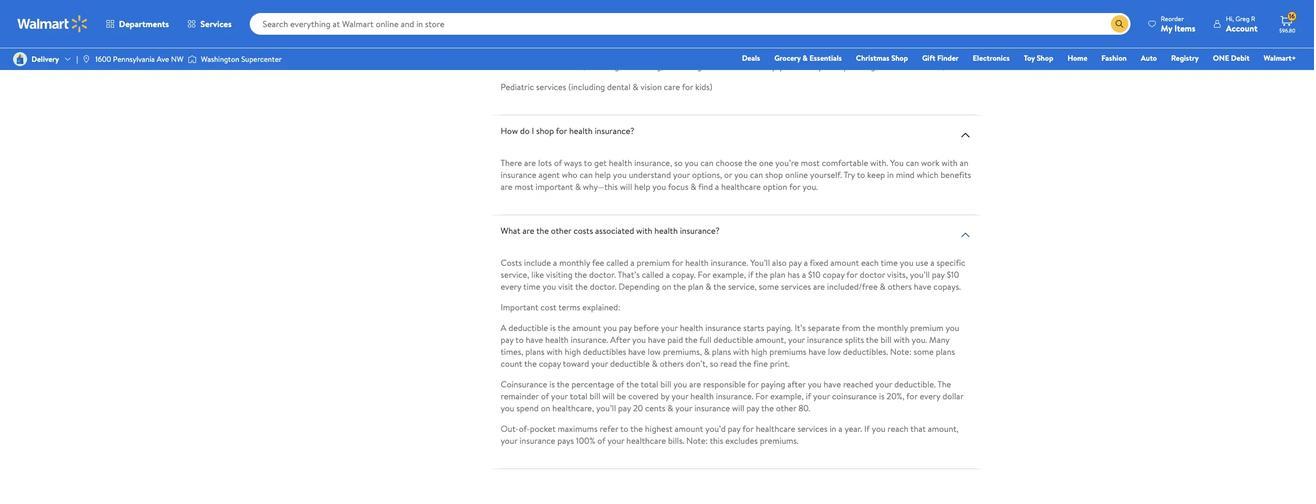 Task type: describe. For each thing, give the bounding box(es) containing it.
starts
[[743, 322, 764, 334]]

2 $10 from the left
[[947, 269, 959, 281]]

splits
[[845, 334, 864, 346]]

greg
[[1236, 14, 1250, 23]]

0 vertical spatial shop
[[536, 125, 554, 137]]

services for services & devices to aid recovery after an injury or help manage a disability or a chronic condition (including physical & occupational therapy, speech language pathology, psychiatric rehabilitation & more)
[[501, 7, 532, 19]]

try
[[844, 169, 855, 181]]

& left vision
[[633, 81, 639, 93]]

pediatric services (including dental & vision care for kids)
[[501, 81, 713, 93]]

2 plans from the left
[[712, 346, 731, 358]]

the
[[938, 379, 951, 391]]

with left the "toward"
[[547, 346, 563, 358]]

responsible
[[703, 379, 746, 391]]

has
[[788, 269, 800, 281]]

to inside the out-of-pocket maximums refer to the highest amount you'd pay for healthcare services in a year. if you reach that amount, your insurance pays 100% of your healthcare bills. note: this excludes premiums.
[[620, 423, 629, 435]]

yourself.
[[810, 169, 842, 181]]

reorder my items
[[1161, 14, 1196, 34]]

it's
[[795, 322, 806, 334]]

healthy
[[795, 60, 823, 72]]

pay up "excludes"
[[747, 402, 760, 414]]

& right physical
[[939, 7, 945, 19]]

your inside there are lots of ways to get health insurance, so you can choose the one you're most comfortable with. you can work with an insurance agent who can help you understand your options, or you can shop online yourself. try to keep in mind which benefits are most important & why—this will help you focus & find a healthcare option for you.
[[673, 169, 690, 181]]

insurance inside coinsurance is the percentage of the total bill you are responsible for paying after you have reached your deductible. the remainder of your total bill will be covered by your health insurance. for example, if your coinsurance is 20%, for every dollar you spend on healthcare, you'll pay 20 cents & your insurance will pay the other 80.
[[694, 402, 730, 414]]

& right 'grocery'
[[803, 53, 808, 64]]

christmas shop link
[[851, 52, 913, 64]]

reorder
[[1161, 14, 1184, 23]]

1 high from the left
[[565, 346, 581, 358]]

0 horizontal spatial bill
[[590, 391, 601, 402]]

 image for delivery
[[13, 52, 27, 66]]

recovery
[[595, 7, 628, 19]]

refer
[[600, 423, 618, 435]]

& right healthy
[[825, 60, 830, 72]]

pay right also
[[789, 257, 802, 269]]

& right premiums,
[[704, 346, 710, 358]]

supercenter
[[241, 54, 282, 65]]

clear search field text image
[[1098, 19, 1107, 28]]

of inside the out-of-pocket maximums refer to the highest amount you'd pay for healthcare services in a year. if you reach that amount, your insurance pays 100% of your healthcare bills. note: this excludes premiums.
[[597, 435, 606, 447]]

(including inside 'services & devices to aid recovery after an injury or help manage a disability or a chronic condition (including physical & occupational therapy, speech language pathology, psychiatric rehabilitation & more)'
[[869, 7, 906, 19]]

can right you
[[906, 157, 919, 169]]

work
[[921, 157, 940, 169]]

1 low from the left
[[648, 346, 661, 358]]

coinsurance
[[832, 391, 877, 402]]

remainder
[[501, 391, 539, 402]]

help down insurance, on the top of the page
[[634, 181, 650, 193]]

you down copays.
[[946, 322, 960, 334]]

one
[[759, 157, 773, 169]]

fine
[[754, 358, 768, 370]]

specific
[[937, 257, 966, 269]]

Walmart Site-Wide search field
[[250, 13, 1131, 35]]

of right spend
[[541, 391, 549, 402]]

pays
[[558, 435, 574, 447]]

& right copay.
[[706, 281, 712, 293]]

insurance,
[[634, 157, 672, 169]]

reach
[[888, 423, 909, 435]]

a left "disability" at the right top of page
[[744, 7, 748, 19]]

you left focus
[[653, 181, 666, 193]]

essentials
[[810, 53, 842, 64]]

0 vertical spatial most
[[801, 157, 820, 169]]

example, for &
[[713, 269, 746, 281]]

$96.80
[[1280, 27, 1296, 34]]

pay left 20
[[618, 402, 631, 414]]

you inside the out-of-pocket maximums refer to the highest amount you'd pay for healthcare services in a year. if you reach that amount, your insurance pays 100% of your healthcare bills. note: this excludes premiums.
[[872, 423, 886, 435]]

christmas shop
[[856, 53, 908, 64]]

some inside a deductible is the amount you pay before your health insurance starts paying. it's separate from the monthly premium you pay to have health insurance. after you have paid the full deductible amount, your insurance splits the bill with you. many times, plans with high deductibles have low premiums, & plans with high premiums have low deductibles. note: some plans count the copay toward your deductible & others don't, so read the fine print.
[[914, 346, 934, 358]]

electronics
[[973, 53, 1010, 64]]

auto link
[[1136, 52, 1162, 64]]

r
[[1251, 14, 1256, 23]]

you'll inside "costs include a monthly fee called a premium for health insurance. you'll also pay a fixed amount each time you use a specific service, like visiting the doctor. that's called a copay. for example, if the plan has a $10 copay for doctor visits, you'll pay $10 every time you visit the doctor. depending on the plan & the service, some services are included/free & others have copays."
[[910, 269, 930, 281]]

1 horizontal spatial plan
[[770, 269, 786, 281]]

1 horizontal spatial manage
[[851, 60, 880, 72]]

copay inside a deductible is the amount you pay before your health insurance starts paying. it's separate from the monthly premium you pay to have health insurance. after you have paid the full deductible amount, your insurance splits the bill with you. many times, plans with high deductibles have low premiums, & plans with high premiums have low deductibles. note: some plans count the copay toward your deductible & others don't, so read the fine print.
[[539, 358, 561, 370]]

lots
[[538, 157, 552, 169]]

a deductible is the amount you pay before your health insurance starts paying. it's separate from the monthly premium you pay to have health insurance. after you have paid the full deductible amount, your insurance splits the bill with you. many times, plans with high deductibles have low premiums, & plans with high premiums have low deductibles. note: some plans count the copay toward your deductible & others don't, so read the fine print.
[[501, 322, 960, 370]]

search icon image
[[1116, 20, 1124, 28]]

aid
[[582, 7, 593, 19]]

choose
[[716, 157, 743, 169]]

include
[[524, 257, 551, 269]]

deals link
[[737, 52, 765, 64]]

3 plans from the left
[[936, 346, 955, 358]]

after
[[610, 334, 630, 346]]

& left premiums,
[[652, 358, 658, 370]]

you left spend
[[501, 402, 514, 414]]

you left visit
[[543, 281, 556, 293]]

a up depending
[[631, 257, 635, 269]]

2 horizontal spatial deductible
[[714, 334, 753, 346]]

what are the other costs associated with health insurance? image
[[959, 229, 972, 242]]

copay.
[[672, 269, 696, 281]]

a right use
[[931, 257, 935, 269]]

health inside "costs include a monthly fee called a premium for health insurance. you'll also pay a fixed amount each time you use a specific service, like visiting the doctor. that's called a copay. for example, if the plan has a $10 copay for doctor visits, you'll pay $10 every time you visit the doctor. depending on the plan & the service, some services are included/free & others have copays."
[[685, 257, 709, 269]]

the inside the out-of-pocket maximums refer to the highest amount you'd pay for healthcare services in a year. if you reach that amount, your insurance pays 100% of your healthcare bills. note: this excludes premiums.
[[631, 423, 643, 435]]

fee
[[592, 257, 604, 269]]

for for insurance.
[[756, 391, 768, 402]]

is left 20%,
[[879, 391, 885, 402]]

a left copay.
[[666, 269, 670, 281]]

one
[[1213, 53, 1230, 64]]

why—this
[[583, 181, 618, 193]]

can right choose
[[750, 169, 763, 181]]

important
[[501, 301, 539, 313]]

insurance inside there are lots of ways to get health insurance, so you can choose the one you're most comfortable with. you can work with an insurance agent who can help you understand your options, or you can shop online yourself. try to keep in mind which benefits are most important & why—this will help you focus & find a healthcare option for you.
[[501, 169, 537, 181]]

tests
[[516, 40, 534, 52]]

pay right use
[[932, 269, 945, 281]]

note: inside a deductible is the amount you pay before your health insurance starts paying. it's separate from the monthly premium you pay to have health insurance. after you have paid the full deductible amount, your insurance splits the bill with you. many times, plans with high deductibles have low premiums, & plans with high premiums have low deductibles. note: some plans count the copay toward your deductible & others don't, so read the fine print.
[[890, 346, 912, 358]]

do
[[520, 125, 530, 137]]

walmart+
[[1264, 53, 1296, 64]]

insurance. inside coinsurance is the percentage of the total bill you are responsible for paying after you have reached your deductible. the remainder of your total bill will be covered by your health insurance. for example, if your coinsurance is 20%, for every dollar you spend on healthcare, you'll pay 20 cents & your insurance will pay the other 80.
[[716, 391, 754, 402]]

0 horizontal spatial insurance?
[[595, 125, 634, 137]]

& left the devices
[[534, 7, 540, 19]]

that's
[[618, 269, 640, 281]]

condition
[[831, 7, 867, 19]]

premiums
[[770, 346, 807, 358]]

a left fixed
[[804, 257, 808, 269]]

others inside a deductible is the amount you pay before your health insurance starts paying. it's separate from the monthly premium you pay to have health insurance. after you have paid the full deductible amount, your insurance splits the bill with you. many times, plans with high deductibles have low premiums, & plans with high premiums have low deductibles. note: some plans count the copay toward your deductible & others don't, so read the fine print.
[[660, 358, 684, 370]]

services inside the out-of-pocket maximums refer to the highest amount you'd pay for healthcare services in a year. if you reach that amount, your insurance pays 100% of your healthcare bills. note: this excludes premiums.
[[798, 423, 828, 435]]

year.
[[845, 423, 862, 435]]

you right by
[[674, 379, 687, 391]]

important
[[536, 181, 573, 193]]

read
[[720, 358, 737, 370]]

with inside there are lots of ways to get health insurance, so you can choose the one you're most comfortable with. you can work with an insurance agent who can help you understand your options, or you can shop online yourself. try to keep in mind which benefits are most important & why—this will help you focus & find a healthcare option for you.
[[942, 157, 958, 169]]

1 horizontal spatial service,
[[728, 281, 757, 293]]

with.
[[870, 157, 888, 169]]

amount, inside a deductible is the amount you pay before your health insurance starts paying. it's separate from the monthly premium you pay to have health insurance. after you have paid the full deductible amount, your insurance splits the bill with you. many times, plans with high deductibles have low premiums, & plans with high premiums have low deductibles. note: some plans count the copay toward your deductible & others don't, so read the fine print.
[[755, 334, 786, 346]]

ways
[[564, 157, 582, 169]]

to left get
[[584, 157, 592, 169]]

you up focus
[[685, 157, 699, 169]]

services inside "costs include a monthly fee called a premium for health insurance. you'll also pay a fixed amount each time you use a specific service, like visiting the doctor. that's called a copay. for example, if the plan has a $10 copay for doctor visits, you'll pay $10 every time you visit the doctor. depending on the plan & the service, some services are included/free & others have copays."
[[781, 281, 811, 293]]

amount inside a deductible is the amount you pay before your health insurance starts paying. it's separate from the monthly premium you pay to have health insurance. after you have paid the full deductible amount, your insurance splits the bill with you. many times, plans with high deductibles have low premiums, & plans with high premiums have low deductibles. note: some plans count the copay toward your deductible & others don't, so read the fine print.
[[572, 322, 601, 334]]

every inside "costs include a monthly fee called a premium for health insurance. you'll also pay a fixed amount each time you use a specific service, like visiting the doctor. that's called a copay. for example, if the plan has a $10 copay for doctor visits, you'll pay $10 every time you visit the doctor. depending on the plan & the service, some services are included/free & others have copays."
[[501, 281, 521, 293]]

or inside there are lots of ways to get health insurance, so you can choose the one you're most comfortable with. you can work with an insurance agent who can help you understand your options, or you can shop online yourself. try to keep in mind which benefits are most important & why—this will help you focus & find a healthcare option for you.
[[724, 169, 732, 181]]

for inside the out-of-pocket maximums refer to the highest amount you'd pay for healthcare services in a year. if you reach that amount, your insurance pays 100% of your healthcare bills. note: this excludes premiums.
[[743, 423, 754, 435]]

gift finder link
[[917, 52, 964, 64]]

health inside coinsurance is the percentage of the total bill you are responsible for paying after you have reached your deductible. the remainder of your total bill will be covered by your health insurance. for example, if your coinsurance is 20%, for every dollar you spend on healthcare, you'll pay 20 cents & your insurance will pay the other 80.
[[691, 391, 714, 402]]

1 horizontal spatial deductible
[[610, 358, 650, 370]]

you up "80."
[[808, 379, 822, 391]]

devices
[[542, 7, 570, 19]]

can left choose
[[701, 157, 714, 169]]

0 horizontal spatial called
[[607, 257, 629, 269]]

in inside the out-of-pocket maximums refer to the highest amount you'd pay for healthcare services in a year. if you reach that amount, your insurance pays 100% of your healthcare bills. note: this excludes premiums.
[[830, 423, 837, 435]]

(including for pediatric services (including dental & vision care for kids)
[[568, 81, 605, 93]]

are right what
[[523, 225, 535, 237]]

home
[[1068, 53, 1088, 64]]

0 horizontal spatial most
[[515, 181, 534, 193]]

pennsylvania
[[113, 54, 155, 65]]

have left 'paid'
[[648, 334, 666, 346]]

cost
[[541, 301, 557, 313]]

healthcare down paying on the right bottom of page
[[756, 423, 796, 435]]

paying.
[[767, 322, 793, 334]]

coinsurance
[[501, 379, 547, 391]]

pay left before
[[619, 322, 632, 334]]

you left healthy
[[779, 60, 793, 72]]

1 plans from the left
[[526, 346, 545, 358]]

percentage
[[572, 379, 614, 391]]

manage inside 'services & devices to aid recovery after an injury or help manage a disability or a chronic condition (including physical & occupational therapy, speech language pathology, psychiatric rehabilitation & more)'
[[712, 7, 742, 19]]

are inside coinsurance is the percentage of the total bill you are responsible for paying after you have reached your deductible. the remainder of your total bill will be covered by your health insurance. for example, if your coinsurance is 20%, for every dollar you spend on healthcare, you'll pay 20 cents & your insurance will pay the other 80.
[[689, 379, 701, 391]]

have right times,
[[526, 334, 543, 346]]

more)
[[792, 19, 814, 31]]

items
[[1175, 22, 1196, 34]]

1 horizontal spatial called
[[642, 269, 664, 281]]

after inside coinsurance is the percentage of the total bill you are responsible for paying after you have reached your deductible. the remainder of your total bill will be covered by your health insurance. for example, if your coinsurance is 20%, for every dollar you spend on healthcare, you'll pay 20 cents & your insurance will pay the other 80.
[[788, 379, 806, 391]]

 image for washington supercenter
[[188, 54, 197, 65]]

help right "ways"
[[595, 169, 611, 181]]

doctor. up explained:
[[590, 281, 617, 293]]

that
[[911, 423, 926, 435]]

you'd
[[705, 423, 726, 435]]

100%
[[576, 435, 595, 447]]

& left find
[[691, 181, 697, 193]]

delivery
[[32, 54, 59, 65]]

healthcare left bills.
[[627, 435, 666, 447]]

have inside "costs include a monthly fee called a premium for health insurance. you'll also pay a fixed amount each time you use a specific service, like visiting the doctor. that's called a copay. for example, if the plan has a $10 copay for doctor visits, you'll pay $10 every time you visit the doctor. depending on the plan & the service, some services are included/free & others have copays."
[[914, 281, 932, 293]]

pocket
[[530, 423, 556, 435]]

2 low from the left
[[828, 346, 841, 358]]

& left vaccines
[[708, 60, 713, 72]]

to right vaccines
[[749, 60, 757, 72]]

have down before
[[628, 346, 646, 358]]

an inside 'services & devices to aid recovery after an injury or help manage a disability or a chronic condition (including physical & occupational therapy, speech language pathology, psychiatric rehabilitation & more)'
[[650, 7, 659, 19]]

help right healthy
[[833, 60, 849, 72]]

hi,
[[1226, 14, 1234, 23]]

grocery & essentials
[[774, 53, 842, 64]]

doctor. left that's
[[589, 269, 616, 281]]

pay up count
[[501, 334, 514, 346]]

if for the
[[748, 269, 754, 281]]

options,
[[692, 169, 722, 181]]

fashion link
[[1097, 52, 1132, 64]]

with left fine
[[733, 346, 749, 358]]

which
[[917, 169, 939, 181]]

a right "disability" at the right top of page
[[795, 7, 799, 19]]

for right that's
[[672, 257, 683, 269]]

an inside there are lots of ways to get health insurance, so you can choose the one you're most comfortable with. you can work with an insurance agent who can help you understand your options, or you can shop online yourself. try to keep in mind which benefits are most important & why—this will help you focus & find a healthcare option for you.
[[960, 157, 969, 169]]

2 horizontal spatial or
[[785, 7, 793, 19]]

you left use
[[900, 257, 914, 269]]

in inside there are lots of ways to get health insurance, so you can choose the one you're most comfortable with. you can work with an insurance agent who can help you understand your options, or you can shop online yourself. try to keep in mind which benefits are most important & why—this will help you focus & find a healthcare option for you.
[[887, 169, 894, 181]]

agent
[[539, 169, 560, 181]]

insurance left starts
[[706, 322, 741, 334]]

1600
[[95, 54, 111, 65]]

can right who
[[580, 169, 593, 181]]

you down explained:
[[603, 322, 617, 334]]

services down preventative
[[536, 81, 566, 93]]

diseases)
[[912, 60, 946, 72]]

a right has
[[802, 269, 806, 281]]

you right get
[[613, 169, 627, 181]]

toy
[[1024, 53, 1035, 64]]

monthly inside a deductible is the amount you pay before your health insurance starts paying. it's separate from the monthly premium you pay to have health insurance. after you have paid the full deductible amount, your insurance splits the bill with you. many times, plans with high deductibles have low premiums, & plans with high premiums have low deductibles. note: some plans count the copay toward your deductible & others don't, so read the fine print.
[[877, 322, 908, 334]]

0 horizontal spatial total
[[570, 391, 588, 402]]

after inside 'services & devices to aid recovery after an injury or help manage a disability or a chronic condition (including physical & occupational therapy, speech language pathology, psychiatric rehabilitation & more)'
[[630, 7, 648, 19]]

you right after
[[632, 334, 646, 346]]

pediatric
[[501, 81, 534, 93]]

rehabilitation
[[732, 19, 782, 31]]

the inside there are lots of ways to get health insurance, so you can choose the one you're most comfortable with. you can work with an insurance agent who can help you understand your options, or you can shop online yourself. try to keep in mind which benefits are most important & why—this will help you focus & find a healthcare option for you.
[[745, 157, 757, 169]]



Task type: vqa. For each thing, say whether or not it's contained in the screenshot.
amount in the A deductible is the amount you pay before your health insurance starts paying. It's separate from the monthly premium you pay to have health insurance. After you have paid the full deductible amount, your insurance splits the bill with you. Many times, plans with high deductibles have low premiums, & plans with high premiums have low deductibles. Note: some plans count the copay toward your deductible & others don't, so read the fine print.
yes



Task type: locate. For each thing, give the bounding box(es) containing it.
2 high from the left
[[751, 346, 768, 358]]

1 horizontal spatial every
[[920, 391, 941, 402]]

example, inside coinsurance is the percentage of the total bill you are responsible for paying after you have reached your deductible. the remainder of your total bill will be covered by your health insurance. for example, if your coinsurance is 20%, for every dollar you spend on healthcare, you'll pay 20 cents & your insurance will pay the other 80.
[[770, 391, 804, 402]]

0 horizontal spatial or
[[684, 7, 692, 19]]

or right injury
[[684, 7, 692, 19]]

plans
[[526, 346, 545, 358], [712, 346, 731, 358], [936, 346, 955, 358]]

total up maximums
[[570, 391, 588, 402]]

0 vertical spatial insurance?
[[595, 125, 634, 137]]

from
[[842, 322, 861, 334]]

premium
[[637, 257, 670, 269], [910, 322, 944, 334]]

pay inside the out-of-pocket maximums refer to the highest amount you'd pay for healthcare services in a year. if you reach that amount, your insurance pays 100% of your healthcare bills. note: this excludes premiums.
[[728, 423, 741, 435]]

1 vertical spatial in
[[830, 423, 837, 435]]

you left "one"
[[734, 169, 748, 181]]

1 shop from the left
[[891, 53, 908, 64]]

of inside there are lots of ways to get health insurance, so you can choose the one you're most comfortable with. you can work with an insurance agent who can help you understand your options, or you can shop online yourself. try to keep in mind which benefits are most important & why—this will help you focus & find a healthcare option for you.
[[554, 157, 562, 169]]

most down 'there'
[[515, 181, 534, 193]]

1 vertical spatial you'll
[[596, 402, 616, 414]]

0 vertical spatial example,
[[713, 269, 746, 281]]

plans right times,
[[526, 346, 545, 358]]

0 horizontal spatial deductible
[[509, 322, 548, 334]]

for left doctor on the right bottom
[[847, 269, 858, 281]]

chronic inside 'services & devices to aid recovery after an injury or help manage a disability or a chronic condition (including physical & occupational therapy, speech language pathology, psychiatric rehabilitation & more)'
[[801, 7, 829, 19]]

you right if at the bottom
[[872, 423, 886, 435]]

0 vertical spatial amount,
[[755, 334, 786, 346]]

copay left the "toward"
[[539, 358, 561, 370]]

to
[[572, 7, 580, 19], [749, 60, 757, 72], [584, 157, 592, 169], [857, 169, 865, 181], [516, 334, 524, 346], [620, 423, 629, 435]]

0 horizontal spatial you'll
[[596, 402, 616, 414]]

a
[[744, 7, 748, 19], [795, 7, 799, 19], [715, 181, 719, 193], [553, 257, 557, 269], [631, 257, 635, 269], [804, 257, 808, 269], [931, 257, 935, 269], [666, 269, 670, 281], [802, 269, 806, 281], [839, 423, 843, 435]]

shop for christmas shop
[[891, 53, 908, 64]]

option
[[763, 181, 788, 193]]

focus
[[668, 181, 689, 193]]

grocery & essentials link
[[770, 52, 847, 64]]

a left year.
[[839, 423, 843, 435]]

0 horizontal spatial so
[[674, 157, 683, 169]]

20
[[633, 402, 643, 414]]

example, for 80.
[[770, 391, 804, 402]]

services
[[501, 7, 532, 19], [200, 18, 232, 30]]

0 vertical spatial copay
[[823, 269, 845, 281]]

1 horizontal spatial on
[[662, 281, 672, 293]]

are down don't,
[[689, 379, 701, 391]]

0 horizontal spatial premium
[[637, 257, 670, 269]]

registry link
[[1166, 52, 1204, 64]]

0 horizontal spatial chronic
[[801, 7, 829, 19]]

how do i shop for health insurance? image
[[959, 129, 972, 142]]

0 vertical spatial insurance.
[[711, 257, 748, 269]]

so
[[674, 157, 683, 169], [710, 358, 718, 370]]

visit
[[558, 281, 573, 293]]

1 horizontal spatial plans
[[712, 346, 731, 358]]

an left injury
[[650, 7, 659, 19]]

have down separate
[[809, 346, 826, 358]]

0 horizontal spatial will
[[603, 391, 615, 402]]

amount,
[[755, 334, 786, 346], [928, 423, 959, 435]]

insurance? down find
[[680, 225, 720, 237]]

how do i shop for health insurance?
[[501, 125, 634, 137]]

 image
[[13, 52, 27, 66], [188, 54, 197, 65], [82, 55, 91, 64]]

1 vertical spatial note:
[[687, 435, 708, 447]]

1 horizontal spatial others
[[888, 281, 912, 293]]

healthcare inside there are lots of ways to get health insurance, so you can choose the one you're most comfortable with. you can work with an insurance agent who can help you understand your options, or you can shop online yourself. try to keep in mind which benefits are most important & why—this will help you focus & find a healthcare option for you.
[[721, 181, 761, 193]]

amount inside the out-of-pocket maximums refer to the highest amount you'd pay for healthcare services in a year. if you reach that amount, your insurance pays 100% of your healthcare bills. note: this excludes premiums.
[[675, 423, 703, 435]]

monthly inside "costs include a monthly fee called a premium for health insurance. you'll also pay a fixed amount each time you use a specific service, like visiting the doctor. that's called a copay. for example, if the plan has a $10 copay for doctor visits, you'll pay $10 every time you visit the doctor. depending on the plan & the service, some services are included/free & others have copays."
[[559, 257, 590, 269]]

some inside "costs include a monthly fee called a premium for health insurance. you'll also pay a fixed amount each time you use a specific service, like visiting the doctor. that's called a copay. for example, if the plan has a $10 copay for doctor visits, you'll pay $10 every time you visit the doctor. depending on the plan & the service, some services are included/free & others have copays."
[[759, 281, 779, 293]]

1 horizontal spatial total
[[641, 379, 659, 391]]

understand
[[629, 169, 671, 181]]

0 horizontal spatial in
[[830, 423, 837, 435]]

you. left many at bottom
[[912, 334, 927, 346]]

other inside coinsurance is the percentage of the total bill you are responsible for paying after you have reached your deductible. the remainder of your total bill will be covered by your health insurance. for example, if your coinsurance is 20%, for every dollar you spend on healthcare, you'll pay 20 cents & your insurance will pay the other 80.
[[776, 402, 797, 414]]

2 vertical spatial amount
[[675, 423, 703, 435]]

amount left you'd
[[675, 423, 703, 435]]

others right doctor on the right bottom
[[888, 281, 912, 293]]

grocery
[[774, 53, 801, 64]]

after right recovery
[[630, 7, 648, 19]]

1 horizontal spatial premium
[[910, 322, 944, 334]]

note: inside the out-of-pocket maximums refer to the highest amount you'd pay for healthcare services in a year. if you reach that amount, your insurance pays 100% of your healthcare bills. note: this excludes premiums.
[[687, 435, 708, 447]]

0 horizontal spatial if
[[748, 269, 754, 281]]

1 horizontal spatial time
[[881, 257, 898, 269]]

1 horizontal spatial you'll
[[910, 269, 930, 281]]

time right each
[[881, 257, 898, 269]]

premium down copays.
[[910, 322, 944, 334]]

keep
[[759, 60, 777, 72], [867, 169, 885, 181]]

 image for 1600 pennsylvania ave nw
[[82, 55, 91, 64]]

1 vertical spatial others
[[660, 358, 684, 370]]

1 horizontal spatial you.
[[912, 334, 927, 346]]

you'll
[[750, 257, 770, 269]]

premium inside "costs include a monthly fee called a premium for health insurance. you'll also pay a fixed amount each time you use a specific service, like visiting the doctor. that's called a copay. for example, if the plan has a $10 copay for doctor visits, you'll pay $10 every time you visit the doctor. depending on the plan & the service, some services are included/free & others have copays."
[[637, 257, 670, 269]]

for right i
[[556, 125, 567, 137]]

to right try
[[857, 169, 865, 181]]

0 horizontal spatial plan
[[688, 281, 704, 293]]

you. inside there are lots of ways to get health insurance, so you can choose the one you're most comfortable with. you can work with an insurance agent who can help you understand your options, or you can shop online yourself. try to keep in mind which benefits are most important & why—this will help you focus & find a healthcare option for you.
[[803, 181, 818, 193]]

0 horizontal spatial shop
[[891, 53, 908, 64]]

0 horizontal spatial time
[[523, 281, 540, 293]]

1 horizontal spatial high
[[751, 346, 768, 358]]

to right a
[[516, 334, 524, 346]]

0 vertical spatial manage
[[712, 7, 742, 19]]

on inside "costs include a monthly fee called a premium for health insurance. you'll also pay a fixed amount each time you use a specific service, like visiting the doctor. that's called a copay. for example, if the plan has a $10 copay for doctor visits, you'll pay $10 every time you visit the doctor. depending on the plan & the service, some services are included/free & others have copays."
[[662, 281, 672, 293]]

others inside "costs include a monthly fee called a premium for health insurance. you'll also pay a fixed amount each time you use a specific service, like visiting the doctor. that's called a copay. for example, if the plan has a $10 copay for doctor visits, you'll pay $10 every time you visit the doctor. depending on the plan & the service, some services are included/free & others have copays."
[[888, 281, 912, 293]]

1 horizontal spatial other
[[776, 402, 797, 414]]

toy shop link
[[1019, 52, 1059, 64]]

1 vertical spatial you.
[[912, 334, 927, 346]]

called right fee
[[607, 257, 629, 269]]

are inside "costs include a monthly fee called a premium for health insurance. you'll also pay a fixed amount each time you use a specific service, like visiting the doctor. that's called a copay. for example, if the plan has a $10 copay for doctor visits, you'll pay $10 every time you visit the doctor. depending on the plan & the service, some services are included/free & others have copays."
[[813, 281, 825, 293]]

services right preventative
[[550, 60, 580, 72]]

1 horizontal spatial most
[[801, 157, 820, 169]]

(including
[[869, 7, 906, 19], [583, 60, 619, 72], [568, 81, 605, 93]]

like
[[531, 269, 544, 281]]

for inside coinsurance is the percentage of the total bill you are responsible for paying after you have reached your deductible. the remainder of your total bill will be covered by your health insurance. for example, if your coinsurance is 20%, for every dollar you spend on healthcare, you'll pay 20 cents & your insurance will pay the other 80.
[[756, 391, 768, 402]]

an down how do i shop for health insurance? image
[[960, 157, 969, 169]]

or right "disability" at the right top of page
[[785, 7, 793, 19]]

or right options,
[[724, 169, 732, 181]]

0 horizontal spatial every
[[501, 281, 521, 293]]

will
[[620, 181, 632, 193], [603, 391, 615, 402], [732, 402, 745, 414]]

1 vertical spatial insurance?
[[680, 225, 720, 237]]

visits,
[[887, 269, 908, 281]]

therapy,
[[551, 19, 581, 31]]

1 horizontal spatial will
[[620, 181, 632, 193]]

example, left the "you'll"
[[713, 269, 746, 281]]

& inside coinsurance is the percentage of the total bill you are responsible for paying after you have reached your deductible. the remainder of your total bill will be covered by your health insurance. for example, if your coinsurance is 20%, for every dollar you spend on healthcare, you'll pay 20 cents & your insurance will pay the other 80.
[[668, 402, 673, 414]]

for for copay.
[[698, 269, 711, 281]]

so inside a deductible is the amount you pay before your health insurance starts paying. it's separate from the monthly premium you pay to have health insurance. after you have paid the full deductible amount, your insurance splits the bill with you. many times, plans with high deductibles have low premiums, & plans with high premiums have low deductibles. note: some plans count the copay toward your deductible & others don't, so read the fine print.
[[710, 358, 718, 370]]

explained:
[[583, 301, 621, 313]]

1 vertical spatial time
[[523, 281, 540, 293]]

services inside dropdown button
[[200, 18, 232, 30]]

will left the be
[[603, 391, 615, 402]]

others
[[888, 281, 912, 293], [660, 358, 684, 370]]

every up important
[[501, 281, 521, 293]]

bill right "splits"
[[881, 334, 892, 346]]

1 horizontal spatial for
[[756, 391, 768, 402]]

insurance. down read
[[716, 391, 754, 402]]

with right associated
[[636, 225, 653, 237]]

& left why—this
[[575, 181, 581, 193]]

1 horizontal spatial amount,
[[928, 423, 959, 435]]

on right spend
[[541, 402, 550, 414]]

christmas
[[856, 53, 890, 64]]

1600 pennsylvania ave nw
[[95, 54, 184, 65]]

if left also
[[748, 269, 754, 281]]

1 horizontal spatial some
[[914, 346, 934, 358]]

(including left dental
[[568, 81, 605, 93]]

be
[[617, 391, 626, 402]]

shop for toy shop
[[1037, 53, 1054, 64]]

if right paying on the right bottom of page
[[806, 391, 811, 402]]

a inside there are lots of ways to get health insurance, so you can choose the one you're most comfortable with. you can work with an insurance agent who can help you understand your options, or you can shop online yourself. try to keep in mind which benefits are most important & why—this will help you focus & find a healthcare option for you.
[[715, 181, 719, 193]]

to inside 'services & devices to aid recovery after an injury or help manage a disability or a chronic condition (including physical & occupational therapy, speech language pathology, psychiatric rehabilitation & more)'
[[572, 7, 580, 19]]

are down 'there'
[[501, 181, 513, 193]]

counseling,
[[621, 60, 664, 72]]

service, down the "you'll"
[[728, 281, 757, 293]]

Search search field
[[250, 13, 1131, 35]]

1 horizontal spatial shop
[[765, 169, 783, 181]]

1 horizontal spatial keep
[[867, 169, 885, 181]]

of right lots
[[554, 157, 562, 169]]

in
[[887, 169, 894, 181], [830, 423, 837, 435]]

preventative
[[501, 60, 548, 72]]

example, inside "costs include a monthly fee called a premium for health insurance. you'll also pay a fixed amount each time you use a specific service, like visiting the doctor. that's called a copay. for example, if the plan has a $10 copay for doctor visits, you'll pay $10 every time you visit the doctor. depending on the plan & the service, some services are included/free & others have copays."
[[713, 269, 746, 281]]

2 horizontal spatial  image
[[188, 54, 197, 65]]

& left more)
[[784, 19, 790, 31]]

1 horizontal spatial after
[[788, 379, 806, 391]]

most right you're
[[801, 157, 820, 169]]

0 horizontal spatial other
[[551, 225, 572, 237]]

2 horizontal spatial plans
[[936, 346, 955, 358]]

0 vertical spatial note:
[[890, 346, 912, 358]]

chronic left diseases)
[[882, 60, 910, 72]]

plan up full
[[688, 281, 704, 293]]

if inside coinsurance is the percentage of the total bill you are responsible for paying after you have reached your deductible. the remainder of your total bill will be covered by your health insurance. for example, if your coinsurance is 20%, for every dollar you spend on healthcare, you'll pay 20 cents & your insurance will pay the other 80.
[[806, 391, 811, 402]]

you'll inside coinsurance is the percentage of the total bill you are responsible for paying after you have reached your deductible. the remainder of your total bill will be covered by your health insurance. for example, if your coinsurance is 20%, for every dollar you spend on healthcare, you'll pay 20 cents & your insurance will pay the other 80.
[[596, 402, 616, 414]]

premium inside a deductible is the amount you pay before your health insurance starts paying. it's separate from the monthly premium you pay to have health insurance. after you have paid the full deductible amount, your insurance splits the bill with you. many times, plans with high deductibles have low premiums, & plans with high premiums have low deductibles. note: some plans count the copay toward your deductible & others don't, so read the fine print.
[[910, 322, 944, 334]]

1 horizontal spatial chronic
[[882, 60, 910, 72]]

most
[[801, 157, 820, 169], [515, 181, 534, 193]]

paying
[[761, 379, 786, 391]]

every inside coinsurance is the percentage of the total bill you are responsible for paying after you have reached your deductible. the remainder of your total bill will be covered by your health insurance. for example, if your coinsurance is 20%, for every dollar you spend on healthcare, you'll pay 20 cents & your insurance will pay the other 80.
[[920, 391, 941, 402]]

bill inside a deductible is the amount you pay before your health insurance starts paying. it's separate from the monthly premium you pay to have health insurance. after you have paid the full deductible amount, your insurance splits the bill with you. many times, plans with high deductibles have low premiums, & plans with high premiums have low deductibles. note: some plans count the copay toward your deductible & others don't, so read the fine print.
[[881, 334, 892, 346]]

insurance.
[[711, 257, 748, 269], [571, 334, 608, 346], [716, 391, 754, 402]]

for left paying on the right bottom of page
[[748, 379, 759, 391]]

plan left has
[[770, 269, 786, 281]]

services button
[[178, 11, 241, 37]]

before
[[634, 322, 659, 334]]

vaccines
[[715, 60, 747, 72]]

important cost terms explained:
[[501, 301, 621, 313]]

1 horizontal spatial services
[[501, 7, 532, 19]]

1 horizontal spatial in
[[887, 169, 894, 181]]

are left lots
[[524, 157, 536, 169]]

will inside there are lots of ways to get health insurance, so you can choose the one you're most comfortable with. you can work with an insurance agent who can help you understand your options, or you can shop online yourself. try to keep in mind which benefits are most important & why—this will help you focus & find a healthcare option for you.
[[620, 181, 632, 193]]

gift
[[922, 53, 936, 64]]

shop inside there are lots of ways to get health insurance, so you can choose the one you're most comfortable with. you can work with an insurance agent who can help you understand your options, or you can shop online yourself. try to keep in mind which benefits are most important & why—this will help you focus & find a healthcare option for you.
[[765, 169, 783, 181]]

of left covered
[[616, 379, 624, 391]]

plans right full
[[712, 346, 731, 358]]

0 horizontal spatial example,
[[713, 269, 746, 281]]

insurance inside the out-of-pocket maximums refer to the highest amount you'd pay for healthcare services in a year. if you reach that amount, your insurance pays 100% of your healthcare bills. note: this excludes premiums.
[[520, 435, 555, 447]]

1 horizontal spatial bill
[[661, 379, 672, 391]]

0 vertical spatial in
[[887, 169, 894, 181]]

if inside "costs include a monthly fee called a premium for health insurance. you'll also pay a fixed amount each time you use a specific service, like visiting the doctor. that's called a copay. for example, if the plan has a $10 copay for doctor visits, you'll pay $10 every time you visit the doctor. depending on the plan & the service, some services are included/free & others have copays."
[[748, 269, 754, 281]]

& right cents
[[668, 402, 673, 414]]

20%,
[[887, 391, 905, 402]]

count
[[501, 358, 522, 370]]

2 horizontal spatial will
[[732, 402, 745, 414]]

insurance? up get
[[595, 125, 634, 137]]

service,
[[501, 269, 529, 281], [728, 281, 757, 293]]

separate
[[808, 322, 840, 334]]

0 vertical spatial so
[[674, 157, 683, 169]]

insurance up you'd
[[694, 402, 730, 414]]

insurance
[[501, 169, 537, 181], [706, 322, 741, 334], [807, 334, 843, 346], [694, 402, 730, 414], [520, 435, 555, 447]]

amount, right that
[[928, 423, 959, 435]]

amount down explained:
[[572, 322, 601, 334]]

if
[[864, 423, 870, 435]]

1 horizontal spatial insurance?
[[680, 225, 720, 237]]

0 vertical spatial an
[[650, 7, 659, 19]]

of
[[554, 157, 562, 169], [616, 379, 624, 391], [541, 391, 549, 402], [597, 435, 606, 447]]

2 shop from the left
[[1037, 53, 1054, 64]]

dental
[[607, 81, 631, 93]]

after right paying on the right bottom of page
[[788, 379, 806, 391]]

shop
[[536, 125, 554, 137], [765, 169, 783, 181]]

0 vertical spatial if
[[748, 269, 754, 281]]

screenings
[[666, 60, 706, 72]]

insurance. inside "costs include a monthly fee called a premium for health insurance. you'll also pay a fixed amount each time you use a specific service, like visiting the doctor. that's called a copay. for example, if the plan has a $10 copay for doctor visits, you'll pay $10 every time you visit the doctor. depending on the plan & the service, some services are included/free & others have copays."
[[711, 257, 748, 269]]

vision
[[641, 81, 662, 93]]

of-
[[519, 423, 530, 435]]

keep inside there are lots of ways to get health insurance, so you can choose the one you're most comfortable with. you can work with an insurance agent who can help you understand your options, or you can shop online yourself. try to keep in mind which benefits are most important & why—this will help you focus & find a healthcare option for you.
[[867, 169, 885, 181]]

how
[[501, 125, 518, 137]]

you. inside a deductible is the amount you pay before your health insurance starts paying. it's separate from the monthly premium you pay to have health insurance. after you have paid the full deductible amount, your insurance splits the bill with you. many times, plans with high deductibles have low premiums, & plans with high premiums have low deductibles. note: some plans count the copay toward your deductible & others don't, so read the fine print.
[[912, 334, 927, 346]]

1 vertical spatial (including
[[583, 60, 619, 72]]

services up washington
[[200, 18, 232, 30]]

costs
[[574, 225, 593, 237]]

health inside there are lots of ways to get health insurance, so you can choose the one you're most comfortable with. you can work with an insurance agent who can help you understand your options, or you can shop online yourself. try to keep in mind which benefits are most important & why—this will help you focus & find a healthcare option for you.
[[609, 157, 632, 169]]

will down the responsible
[[732, 402, 745, 414]]

16
[[1289, 12, 1295, 21]]

0 horizontal spatial note:
[[687, 435, 708, 447]]

insurance right it's
[[807, 334, 843, 346]]

0 horizontal spatial services
[[200, 18, 232, 30]]

there
[[501, 157, 522, 169]]

have inside coinsurance is the percentage of the total bill you are responsible for paying after you have reached your deductible. the remainder of your total bill will be covered by your health insurance. for example, if your coinsurance is 20%, for every dollar you spend on healthcare, you'll pay 20 cents & your insurance will pay the other 80.
[[824, 379, 841, 391]]

psychiatric
[[689, 19, 730, 31]]

0 horizontal spatial $10
[[808, 269, 821, 281]]

out-
[[501, 423, 519, 435]]

or
[[684, 7, 692, 19], [785, 7, 793, 19], [724, 169, 732, 181]]

& left visits,
[[880, 281, 886, 293]]

so inside there are lots of ways to get health insurance, so you can choose the one you're most comfortable with. you can work with an insurance agent who can help you understand your options, or you can shop online yourself. try to keep in mind which benefits are most important & why—this will help you focus & find a healthcare option for you.
[[674, 157, 683, 169]]

also
[[772, 257, 787, 269]]

0 vertical spatial chronic
[[801, 7, 829, 19]]

0 vertical spatial you.
[[803, 181, 818, 193]]

1 horizontal spatial an
[[960, 157, 969, 169]]

services down "80."
[[798, 423, 828, 435]]

0 vertical spatial time
[[881, 257, 898, 269]]

amount, up print.
[[755, 334, 786, 346]]

0 horizontal spatial low
[[648, 346, 661, 358]]

insurance. inside a deductible is the amount you pay before your health insurance starts paying. it's separate from the monthly premium you pay to have health insurance. after you have paid the full deductible amount, your insurance splits the bill with you. many times, plans with high deductibles have low premiums, & plans with high premiums have low deductibles. note: some plans count the copay toward your deductible & others don't, so read the fine print.
[[571, 334, 608, 346]]

for inside there are lots of ways to get health insurance, so you can choose the one you're most comfortable with. you can work with an insurance agent who can help you understand your options, or you can shop online yourself. try to keep in mind which benefits are most important & why—this will help you focus & find a healthcare option for you.
[[789, 181, 801, 193]]

out-of-pocket maximums refer to the highest amount you'd pay for healthcare services in a year. if you reach that amount, your insurance pays 100% of your healthcare bills. note: this excludes premiums.
[[501, 423, 959, 447]]

0 horizontal spatial on
[[541, 402, 550, 414]]

1 horizontal spatial note:
[[890, 346, 912, 358]]

a inside the out-of-pocket maximums refer to the highest amount you'd pay for healthcare services in a year. if you reach that amount, your insurance pays 100% of your healthcare bills. note: this excludes premiums.
[[839, 423, 843, 435]]

walmart image
[[17, 15, 88, 33]]

1 horizontal spatial copay
[[823, 269, 845, 281]]

0 horizontal spatial manage
[[712, 7, 742, 19]]

to inside a deductible is the amount you pay before your health insurance starts paying. it's separate from the monthly premium you pay to have health insurance. after you have paid the full deductible amount, your insurance splits the bill with you. many times, plans with high deductibles have low premiums, & plans with high premiums have low deductibles. note: some plans count the copay toward your deductible & others don't, so read the fine print.
[[516, 334, 524, 346]]

print.
[[770, 358, 790, 370]]

1 vertical spatial copay
[[539, 358, 561, 370]]

1 horizontal spatial  image
[[82, 55, 91, 64]]

for right 20%,
[[907, 391, 918, 402]]

0 vertical spatial other
[[551, 225, 572, 237]]

nw
[[171, 54, 184, 65]]

bill right covered
[[661, 379, 672, 391]]

bills.
[[668, 435, 684, 447]]

amount inside "costs include a monthly fee called a premium for health insurance. you'll also pay a fixed amount each time you use a specific service, like visiting the doctor. that's called a copay. for example, if the plan has a $10 copay for doctor visits, you'll pay $10 every time you visit the doctor. depending on the plan & the service, some services are included/free & others have copays."
[[831, 257, 859, 269]]

0 horizontal spatial service,
[[501, 269, 529, 281]]

copay inside "costs include a monthly fee called a premium for health insurance. you'll also pay a fixed amount each time you use a specific service, like visiting the doctor. that's called a copay. for example, if the plan has a $10 copay for doctor visits, you'll pay $10 every time you visit the doctor. depending on the plan & the service, some services are included/free & others have copays."
[[823, 269, 845, 281]]

1 vertical spatial amount,
[[928, 423, 959, 435]]

coinsurance is the percentage of the total bill you are responsible for paying after you have reached your deductible. the remainder of your total bill will be covered by your health insurance. for example, if your coinsurance is 20%, for every dollar you spend on healthcare, you'll pay 20 cents & your insurance will pay the other 80.
[[501, 379, 964, 414]]

toward
[[563, 358, 589, 370]]

services down also
[[781, 281, 811, 293]]

washington
[[201, 54, 239, 65]]

1 vertical spatial amount
[[572, 322, 601, 334]]

0 vertical spatial for
[[698, 269, 711, 281]]

find
[[698, 181, 713, 193]]

for inside "costs include a monthly fee called a premium for health insurance. you'll also pay a fixed amount each time you use a specific service, like visiting the doctor. that's called a copay. for example, if the plan has a $10 copay for doctor visits, you'll pay $10 every time you visit the doctor. depending on the plan & the service, some services are included/free & others have copays."
[[698, 269, 711, 281]]

online
[[785, 169, 808, 181]]

1 horizontal spatial if
[[806, 391, 811, 402]]

you.
[[803, 181, 818, 193], [912, 334, 927, 346]]

keep left you
[[867, 169, 885, 181]]

low
[[648, 346, 661, 358], [828, 346, 841, 358]]

time up important
[[523, 281, 540, 293]]

(including for preventative services (including counseling, screenings & vaccines to keep you healthy & help manage chronic diseases)
[[583, 60, 619, 72]]

(including up 'pediatric services (including dental & vision care for kids)'
[[583, 60, 619, 72]]

1 vertical spatial chronic
[[882, 60, 910, 72]]

1 vertical spatial most
[[515, 181, 534, 193]]

1 vertical spatial some
[[914, 346, 934, 358]]

for right care
[[682, 81, 693, 93]]

services for services
[[200, 18, 232, 30]]

some down the "you'll"
[[759, 281, 779, 293]]

if for your
[[806, 391, 811, 402]]

0 horizontal spatial keep
[[759, 60, 777, 72]]

doctor.
[[589, 269, 616, 281], [590, 281, 617, 293]]

debit
[[1231, 53, 1250, 64]]

don't,
[[686, 358, 708, 370]]

on inside coinsurance is the percentage of the total bill you are responsible for paying after you have reached your deductible. the remainder of your total bill will be covered by your health insurance. for example, if your coinsurance is 20%, for every dollar you spend on healthcare, you'll pay 20 cents & your insurance will pay the other 80.
[[541, 402, 550, 414]]

plan
[[770, 269, 786, 281], [688, 281, 704, 293]]

highest
[[645, 423, 673, 435]]

copays.
[[934, 281, 961, 293]]

 image right nw
[[188, 54, 197, 65]]

1 $10 from the left
[[808, 269, 821, 281]]

0 horizontal spatial plans
[[526, 346, 545, 358]]

1 vertical spatial keep
[[867, 169, 885, 181]]

insurance. up the "toward"
[[571, 334, 608, 346]]

0 horizontal spatial you.
[[803, 181, 818, 193]]

a right include
[[553, 257, 557, 269]]

finder
[[937, 53, 959, 64]]

you. right option
[[803, 181, 818, 193]]

amount, inside the out-of-pocket maximums refer to the highest amount you'd pay for healthcare services in a year. if you reach that amount, your insurance pays 100% of your healthcare bills. note: this excludes premiums.
[[928, 423, 959, 435]]

1 horizontal spatial amount
[[675, 423, 703, 435]]

0 vertical spatial every
[[501, 281, 521, 293]]

0 vertical spatial keep
[[759, 60, 777, 72]]

0 horizontal spatial amount
[[572, 322, 601, 334]]

are
[[524, 157, 536, 169], [501, 181, 513, 193], [523, 225, 535, 237], [813, 281, 825, 293], [689, 379, 701, 391]]

have left reached
[[824, 379, 841, 391]]

is right coinsurance
[[550, 379, 555, 391]]

1 vertical spatial if
[[806, 391, 811, 402]]

help inside 'services & devices to aid recovery after an injury or help manage a disability or a chronic condition (including physical & occupational therapy, speech language pathology, psychiatric rehabilitation & more)'
[[694, 7, 710, 19]]

with left many at bottom
[[894, 334, 910, 346]]

who
[[562, 169, 578, 181]]

1 vertical spatial insurance.
[[571, 334, 608, 346]]

pay right you'd
[[728, 423, 741, 435]]

get
[[594, 157, 607, 169]]

services inside 'services & devices to aid recovery after an injury or help manage a disability or a chronic condition (including physical & occupational therapy, speech language pathology, psychiatric rehabilitation & more)'
[[501, 7, 532, 19]]

this
[[710, 435, 723, 447]]

shop left online
[[765, 169, 783, 181]]

speech
[[584, 19, 610, 31]]

you'll left the be
[[596, 402, 616, 414]]

is inside a deductible is the amount you pay before your health insurance starts paying. it's separate from the monthly premium you pay to have health insurance. after you have paid the full deductible amount, your insurance splits the bill with you. many times, plans with high deductibles have low premiums, & plans with high premiums have low deductibles. note: some plans count the copay toward your deductible & others don't, so read the fine print.
[[550, 322, 556, 334]]

high left print.
[[751, 346, 768, 358]]

healthcare down choose
[[721, 181, 761, 193]]

registry
[[1171, 53, 1199, 64]]

0 horizontal spatial after
[[630, 7, 648, 19]]



